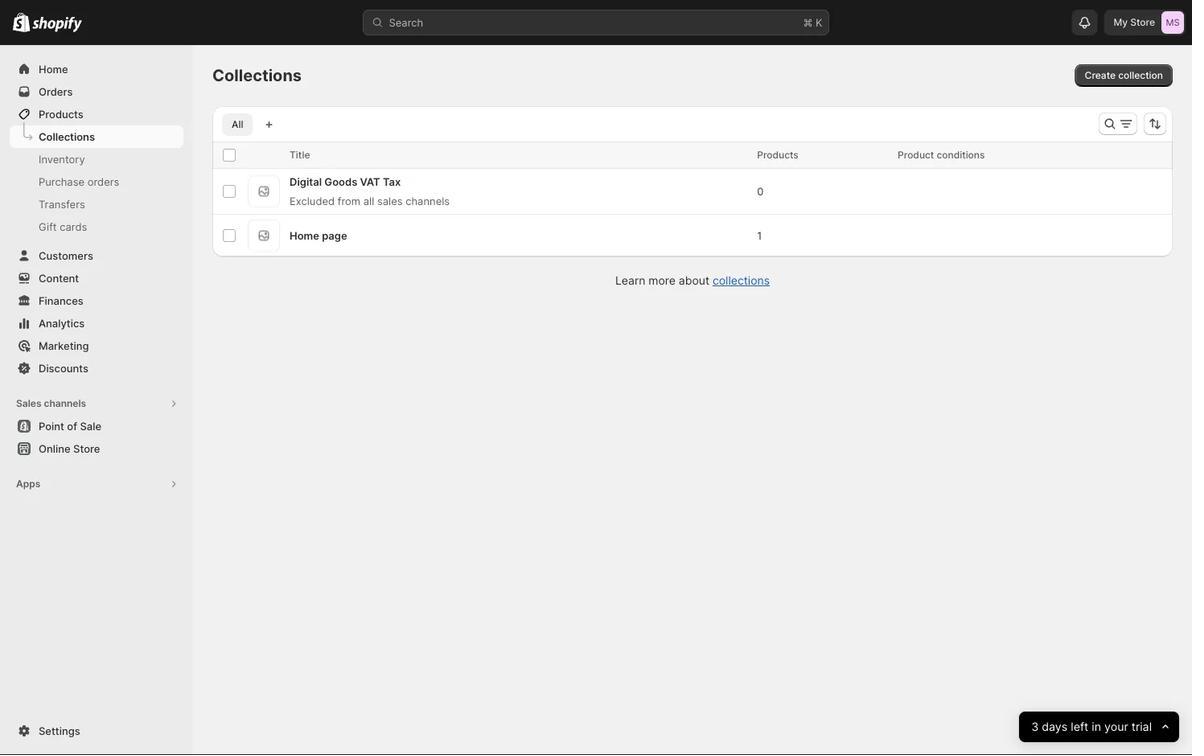 Task type: describe. For each thing, give the bounding box(es) containing it.
collections
[[713, 274, 770, 288]]

create collection
[[1085, 70, 1163, 81]]

1 vertical spatial products
[[757, 149, 799, 161]]

from
[[338, 195, 360, 207]]

conditions
[[937, 149, 985, 161]]

point of sale link
[[10, 415, 183, 438]]

product
[[898, 149, 934, 161]]

all
[[363, 195, 374, 207]]

3 days left in your trial button
[[1019, 712, 1179, 742]]

vat
[[360, 175, 380, 188]]

cards
[[60, 220, 87, 233]]

of
[[67, 420, 77, 432]]

sales channels button
[[10, 393, 183, 415]]

purchase
[[39, 175, 85, 188]]

orders
[[87, 175, 119, 188]]

3
[[1031, 720, 1038, 734]]

in
[[1092, 720, 1101, 734]]

inventory
[[39, 153, 85, 165]]

point
[[39, 420, 64, 432]]

analytics
[[39, 317, 85, 329]]

1 horizontal spatial shopify image
[[32, 16, 82, 33]]

1
[[757, 229, 762, 242]]

sales
[[377, 195, 403, 207]]

home page link
[[290, 229, 347, 242]]

discounts link
[[10, 357, 183, 380]]

title button
[[290, 147, 326, 163]]

online
[[39, 442, 70, 455]]

customers link
[[10, 245, 183, 267]]

store for online store
[[73, 442, 100, 455]]

online store button
[[0, 438, 193, 460]]

k
[[816, 16, 822, 29]]

title
[[290, 149, 310, 161]]

inventory link
[[10, 148, 183, 171]]

analytics link
[[10, 312, 183, 335]]

gift cards
[[39, 220, 87, 233]]

apps
[[16, 478, 40, 490]]

discounts
[[39, 362, 88, 374]]

all
[[232, 119, 243, 130]]

gift cards link
[[10, 216, 183, 238]]

digital goods vat tax link
[[290, 175, 401, 188]]

marketing link
[[10, 335, 183, 357]]

channels inside digital goods vat tax excluded from all sales channels
[[406, 195, 450, 207]]

digital
[[290, 175, 322, 188]]

your
[[1104, 720, 1128, 734]]

create
[[1085, 70, 1116, 81]]

3 days left in your trial
[[1031, 720, 1152, 734]]

home link
[[10, 58, 183, 80]]

home for home page
[[290, 229, 319, 242]]

gift
[[39, 220, 57, 233]]

transfers
[[39, 198, 85, 210]]

orders
[[39, 85, 73, 98]]



Task type: locate. For each thing, give the bounding box(es) containing it.
0 horizontal spatial channels
[[44, 398, 86, 409]]

1 horizontal spatial products
[[757, 149, 799, 161]]

store
[[1130, 16, 1155, 28], [73, 442, 100, 455]]

1 horizontal spatial channels
[[406, 195, 450, 207]]

transfers link
[[10, 193, 183, 216]]

content
[[39, 272, 79, 284]]

home page
[[290, 229, 347, 242]]

my store image
[[1162, 11, 1184, 34]]

learn more about collections
[[615, 274, 770, 288]]

1 vertical spatial home
[[290, 229, 319, 242]]

tax
[[383, 175, 401, 188]]

⌘ k
[[803, 16, 822, 29]]

collections up inventory
[[39, 130, 95, 143]]

channels right sales
[[406, 195, 450, 207]]

collections link
[[10, 125, 183, 148]]

1 horizontal spatial home
[[290, 229, 319, 242]]

finances link
[[10, 290, 183, 312]]

0 vertical spatial channels
[[406, 195, 450, 207]]

store right my
[[1130, 16, 1155, 28]]

customers
[[39, 249, 93, 262]]

channels up point of sale
[[44, 398, 86, 409]]

home left page
[[290, 229, 319, 242]]

products link
[[10, 103, 183, 125]]

0
[[757, 185, 764, 197]]

settings link
[[10, 720, 183, 742]]

product conditions
[[898, 149, 985, 161]]

0 vertical spatial collections
[[212, 66, 302, 85]]

create collection link
[[1075, 64, 1173, 87]]

0 horizontal spatial collections
[[39, 130, 95, 143]]

store for my store
[[1130, 16, 1155, 28]]

shopify image
[[13, 13, 30, 32], [32, 16, 82, 33]]

content link
[[10, 267, 183, 290]]

sales
[[16, 398, 41, 409]]

trial
[[1131, 720, 1152, 734]]

channels inside button
[[44, 398, 86, 409]]

my
[[1114, 16, 1128, 28]]

page
[[322, 229, 347, 242]]

marketing
[[39, 339, 89, 352]]

sale
[[80, 420, 101, 432]]

days
[[1042, 720, 1067, 734]]

0 vertical spatial products
[[39, 108, 83, 120]]

home up 'orders'
[[39, 63, 68, 75]]

online store link
[[10, 438, 183, 460]]

1 vertical spatial channels
[[44, 398, 86, 409]]

my store
[[1114, 16, 1155, 28]]

0 vertical spatial home
[[39, 63, 68, 75]]

orders link
[[10, 80, 183, 103]]

purchase orders
[[39, 175, 119, 188]]

1 vertical spatial collections
[[39, 130, 95, 143]]

settings
[[39, 725, 80, 737]]

online store
[[39, 442, 100, 455]]

store inside 'link'
[[73, 442, 100, 455]]

left
[[1071, 720, 1088, 734]]

point of sale button
[[0, 415, 193, 438]]

collection
[[1118, 70, 1163, 81]]

1 horizontal spatial store
[[1130, 16, 1155, 28]]

0 horizontal spatial products
[[39, 108, 83, 120]]

point of sale
[[39, 420, 101, 432]]

learn
[[615, 274, 645, 288]]

0 horizontal spatial store
[[73, 442, 100, 455]]

all button
[[222, 113, 253, 136]]

collections link
[[713, 274, 770, 288]]

products down 'orders'
[[39, 108, 83, 120]]

1 vertical spatial store
[[73, 442, 100, 455]]

purchase orders link
[[10, 171, 183, 193]]

about
[[679, 274, 709, 288]]

0 vertical spatial store
[[1130, 16, 1155, 28]]

excluded
[[290, 195, 335, 207]]

digital goods vat tax excluded from all sales channels
[[290, 175, 450, 207]]

0 horizontal spatial home
[[39, 63, 68, 75]]

apps button
[[10, 473, 183, 495]]

sales channels
[[16, 398, 86, 409]]

home for home
[[39, 63, 68, 75]]

⌘
[[803, 16, 813, 29]]

0 horizontal spatial shopify image
[[13, 13, 30, 32]]

more
[[649, 274, 676, 288]]

products
[[39, 108, 83, 120], [757, 149, 799, 161]]

store down sale at the bottom
[[73, 442, 100, 455]]

collections up all
[[212, 66, 302, 85]]

channels
[[406, 195, 450, 207], [44, 398, 86, 409]]

1 horizontal spatial collections
[[212, 66, 302, 85]]

finances
[[39, 294, 83, 307]]

search
[[389, 16, 423, 29]]

home
[[39, 63, 68, 75], [290, 229, 319, 242]]

goods
[[324, 175, 357, 188]]

collections
[[212, 66, 302, 85], [39, 130, 95, 143]]

products up 0 on the right
[[757, 149, 799, 161]]



